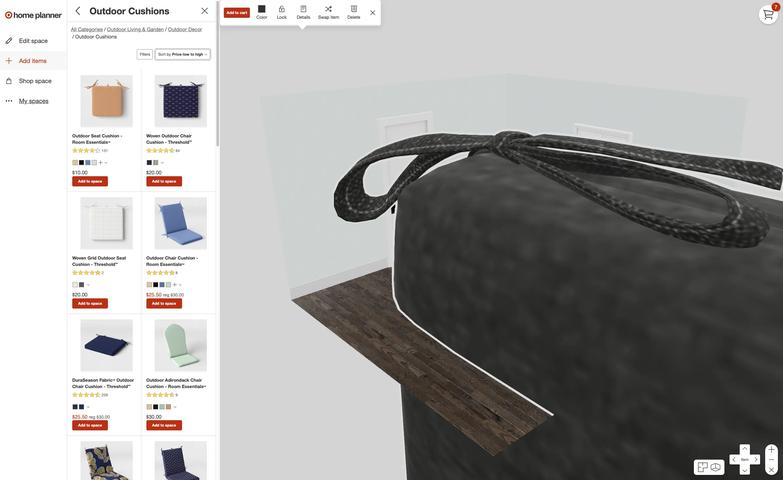 Task type: describe. For each thing, give the bounding box(es) containing it.
outdoor left living
[[107, 26, 126, 33]]

outdoor adirondack chair cushion - room essentials™
[[146, 378, 206, 390]]

outdoor up categories
[[90, 5, 126, 17]]

tan image for outdoor chair cushion - room essentials™
[[147, 283, 152, 288]]

$30.00 inside $30.00 add to space
[[146, 414, 162, 421]]

tan image
[[73, 160, 78, 165]]

item
[[331, 14, 340, 20]]

move asset east by 6" image
[[751, 455, 761, 466]]

woven outdoor chair cushion - threshold™
[[146, 133, 192, 145]]

7
[[776, 4, 778, 10]]

move asset south by 6" image
[[741, 465, 751, 476]]

woven outdoor chair cushion - threshold™ button
[[146, 133, 210, 146]]

terracotta image
[[166, 405, 171, 410]]

cushion inside outdoor adirondack chair cushion - room essentials™
[[146, 384, 164, 390]]

add to space button for duraseason fabric™ outdoor chair cushion - threshold™
[[72, 421, 108, 431]]

mint green image for chair
[[166, 283, 171, 288]]

add inside $30.00 add to space
[[152, 424, 160, 428]]

swap
[[319, 14, 330, 20]]

all
[[71, 26, 77, 33]]

$30.00 for outdoor chair cushion - room essentials™
[[171, 292, 184, 298]]

color button
[[253, 0, 271, 25]]

filters
[[140, 52, 150, 57]]

edit space
[[19, 37, 48, 44]]

$25.50 for room
[[146, 292, 162, 298]]

room inside outdoor adirondack chair cushion - room essentials™
[[168, 384, 181, 390]]

edit
[[19, 37, 30, 44]]

add to space button for outdoor seat cushion - room essentials™
[[72, 176, 108, 187]]

2 vertical spatial mint green image
[[160, 405, 165, 410]]

threshold™ inside the woven outdoor chair cushion - threshold™
[[168, 140, 192, 145]]

cushions inside all categories / outdoor living & garden / outdoor decor / outdoor cushions
[[96, 33, 117, 40]]

reg for room
[[163, 292, 169, 298]]

$20.00 for woven grid outdoor seat cushion - threshold™
[[72, 292, 88, 298]]

reg for cushion
[[89, 415, 95, 420]]

woven for woven grid outdoor seat cushion - threshold™
[[72, 256, 86, 261]]

move asset west by 6" image
[[731, 455, 741, 466]]

swap item
[[319, 14, 340, 20]]

essentials™ for seat
[[86, 140, 110, 145]]

add to space button for woven grid outdoor seat cushion - threshold™
[[72, 299, 108, 309]]

- inside woven grid outdoor seat cushion - threshold™
[[91, 262, 93, 267]]

$30.00 for duraseason fabric™ outdoor chair cushion - threshold™
[[97, 415, 110, 420]]

edit space button
[[0, 31, 67, 50]]

black image for $10.00
[[79, 160, 84, 165]]

lock
[[277, 14, 287, 20]]

$25.50 reg $30.00 for room
[[146, 292, 184, 298]]

details
[[297, 14, 311, 20]]

space inside $10.00 add to space
[[91, 179, 102, 184]]

shop space
[[19, 77, 52, 85]]

add to space button for outdoor adirondack chair cushion - room essentials™
[[146, 421, 182, 431]]

cushion inside outdoor seat cushion - room essentials™
[[102, 133, 119, 139]]

garden
[[147, 26, 164, 33]]

room for outdoor chair cushion - room essentials™
[[146, 262, 159, 267]]

duraseason fabric™ outdoor chair cushion - threshold™
[[72, 378, 134, 390]]

add to space for cushion
[[78, 424, 102, 428]]

9
[[176, 393, 178, 398]]

to inside $10.00 add to space
[[87, 179, 90, 184]]

7 button
[[760, 3, 781, 24]]

grid
[[88, 256, 97, 261]]

outdoor adirondack chair cushion - room essentials™ button
[[146, 378, 210, 390]]

$30.00 add to space
[[146, 414, 176, 428]]

259
[[102, 393, 108, 398]]

outdoor inside outdoor seat cushion - room essentials™
[[72, 133, 90, 139]]

arete outdoor chair cushion navy - threshold™ image
[[155, 442, 207, 481]]

add inside add items 'button'
[[19, 57, 30, 64]]

cushion inside the woven outdoor chair cushion - threshold™
[[146, 140, 164, 145]]

space down 8
[[165, 301, 176, 306]]

outdoor living & garden button
[[107, 26, 164, 33]]

duraseason
[[72, 378, 98, 383]]

$10.00
[[72, 170, 88, 176]]

by
[[167, 52, 171, 57]]

cushion inside outdoor chair cushion - room essentials™
[[178, 256, 195, 261]]

blue image
[[160, 283, 165, 288]]

high
[[195, 52, 203, 57]]

cushion inside woven grid outdoor seat cushion - threshold™
[[72, 262, 90, 267]]

sort
[[159, 52, 166, 57]]

item
[[742, 458, 750, 463]]

woven grid outdoor seat cushion - threshold™
[[72, 256, 126, 267]]

space inside $30.00 add to space
[[165, 424, 176, 428]]

all categories / outdoor living & garden / outdoor decor / outdoor cushions
[[71, 26, 202, 40]]

cream image
[[73, 283, 78, 288]]

outdoor cushions
[[90, 5, 170, 17]]

room for outdoor seat cushion - room essentials™
[[72, 140, 85, 145]]

my
[[19, 97, 27, 105]]

duraseason fabric™ outdoor chair cushion - threshold™ image
[[81, 320, 133, 372]]

outdoor left the decor
[[168, 26, 187, 33]]

space right the shop
[[35, 77, 52, 85]]

shop space button
[[0, 71, 67, 90]]

details button
[[293, 0, 315, 24]]

seat inside outdoor seat cushion - room essentials™
[[91, 133, 101, 139]]

84
[[176, 149, 180, 153]]

my spaces
[[19, 97, 49, 105]]

chair inside outdoor chair cushion - room essentials™
[[165, 256, 177, 261]]

- inside duraseason fabric™ outdoor chair cushion - threshold™
[[104, 384, 106, 390]]

add to space button for woven outdoor chair cushion - threshold™
[[146, 176, 182, 187]]

outdoor inside duraseason fabric™ outdoor chair cushion - threshold™
[[117, 378, 134, 383]]

woven grid outdoor seat cushion - threshold™ image
[[81, 198, 133, 250]]

outdoor inside outdoor chair cushion - room essentials™
[[146, 256, 164, 261]]

my spaces button
[[0, 92, 67, 110]]

swap item button
[[315, 0, 343, 24]]

top view button icon image
[[699, 463, 709, 473]]

131
[[102, 149, 108, 153]]



Task type: locate. For each thing, give the bounding box(es) containing it.
add to space button down blue image
[[146, 299, 182, 309]]

outdoor inside woven grid outdoor seat cushion - threshold™
[[98, 256, 115, 261]]

space
[[31, 37, 48, 44], [35, 77, 52, 85], [91, 179, 102, 184], [165, 179, 176, 184], [91, 301, 102, 306], [165, 301, 176, 306], [91, 424, 102, 428], [165, 424, 176, 428]]

threshold™ up 84
[[168, 140, 192, 145]]

add inside $10.00 add to space
[[78, 179, 85, 184]]

0 vertical spatial $20.00 add to space
[[146, 170, 176, 184]]

$20.00 for woven outdoor chair cushion - threshold™
[[146, 170, 162, 176]]

$25.50 down charcoal image
[[72, 414, 88, 421]]

0 vertical spatial add to space
[[152, 301, 176, 306]]

2 horizontal spatial $30.00
[[171, 292, 184, 298]]

seat inside woven grid outdoor seat cushion - threshold™
[[117, 256, 126, 261]]

0 horizontal spatial $20.00 add to space
[[72, 292, 102, 306]]

1 vertical spatial black image
[[79, 283, 84, 288]]

1 vertical spatial room
[[146, 262, 159, 267]]

$20.00
[[146, 170, 162, 176], [72, 292, 88, 298]]

1 horizontal spatial $20.00 add to space
[[146, 170, 176, 184]]

woven up black/neutrals image
[[146, 133, 160, 139]]

navy image right charcoal image
[[79, 405, 84, 410]]

1 vertical spatial navy image
[[79, 405, 84, 410]]

0 horizontal spatial $20.00
[[72, 292, 88, 298]]

$25.50
[[146, 292, 162, 298], [72, 414, 88, 421]]

0 horizontal spatial $25.50
[[72, 414, 88, 421]]

add to space button
[[72, 176, 108, 187], [146, 176, 182, 187], [72, 299, 108, 309], [146, 299, 182, 309], [72, 421, 108, 431], [146, 421, 182, 431]]

0 vertical spatial room
[[72, 140, 85, 145]]

threshold™ inside woven grid outdoor seat cushion - threshold™
[[94, 262, 118, 267]]

$25.50 reg $30.00
[[146, 292, 184, 298], [72, 414, 110, 421]]

$20.00 down cream image
[[72, 292, 88, 298]]

0 vertical spatial black image
[[153, 283, 158, 288]]

1 horizontal spatial reg
[[163, 292, 169, 298]]

0 vertical spatial tan image
[[147, 283, 152, 288]]

blue image
[[85, 160, 91, 165]]

1 horizontal spatial $20.00
[[146, 170, 162, 176]]

2 vertical spatial threshold™
[[107, 384, 131, 390]]

to inside $30.00 add to space
[[161, 424, 164, 428]]

essentials™ inside outdoor chair cushion - room essentials™
[[160, 262, 185, 267]]

chair inside outdoor adirondack chair cushion - room essentials™
[[191, 378, 202, 383]]

chair
[[180, 133, 192, 139], [165, 256, 177, 261], [191, 378, 202, 383], [72, 384, 84, 390]]

decor
[[189, 26, 202, 33]]

space down terracotta image
[[165, 424, 176, 428]]

0 vertical spatial $25.50
[[146, 292, 162, 298]]

mint green image right blue icon
[[92, 160, 97, 165]]

cushions
[[128, 5, 170, 17], [96, 33, 117, 40]]

add to space button down charcoal image
[[72, 421, 108, 431]]

space down the 2
[[91, 301, 102, 306]]

$20.00 down black/neutrals image
[[146, 170, 162, 176]]

add to space button down black/neutrals image
[[146, 176, 182, 187]]

move asset north by 6" image
[[741, 445, 751, 455]]

filters button
[[137, 49, 153, 60]]

1 vertical spatial $25.50 reg $30.00
[[72, 414, 110, 421]]

$25.50 reg $30.00 for cushion
[[72, 414, 110, 421]]

1 horizontal spatial room
[[146, 262, 159, 267]]

add to space button down $10.00
[[72, 176, 108, 187]]

$25.50 down blue image
[[146, 292, 162, 298]]

calathea outdoor chair cushion navy - threshold™ image
[[81, 442, 133, 481]]

tan image for outdoor adirondack chair cushion - room essentials™
[[147, 405, 152, 410]]

-
[[121, 133, 122, 139], [165, 140, 167, 145], [197, 256, 198, 261], [91, 262, 93, 267], [104, 384, 106, 390], [165, 384, 167, 390]]

black/neutrals image
[[153, 160, 158, 165]]

1 horizontal spatial mint green image
[[160, 405, 165, 410]]

price-
[[172, 52, 183, 57]]

delete button
[[343, 0, 365, 24]]

add to cart
[[227, 10, 247, 15]]

1 black image from the top
[[153, 283, 158, 288]]

0 horizontal spatial navy image
[[79, 405, 84, 410]]

outdoor left adirondack
[[146, 378, 164, 383]]

essentials™ down adirondack
[[182, 384, 206, 390]]

shop
[[19, 77, 33, 85]]

0 horizontal spatial woven
[[72, 256, 86, 261]]

0 horizontal spatial /
[[72, 33, 74, 40]]

1 vertical spatial tan image
[[147, 405, 152, 410]]

0 vertical spatial essentials™
[[86, 140, 110, 145]]

2 black image from the top
[[153, 405, 158, 410]]

color
[[257, 14, 268, 20]]

low
[[183, 52, 190, 57]]

0 vertical spatial reg
[[163, 292, 169, 298]]

outdoor chair cushion - room essentials™ button
[[146, 255, 210, 268]]

/
[[104, 26, 106, 33], [165, 26, 167, 33], [72, 33, 74, 40]]

outdoor up tan image
[[72, 133, 90, 139]]

$20.00 add to space for cushion
[[72, 292, 102, 306]]

8
[[176, 271, 178, 276]]

space down 259
[[91, 424, 102, 428]]

room
[[72, 140, 85, 145], [146, 262, 159, 267], [168, 384, 181, 390]]

essentials™ inside outdoor adirondack chair cushion - room essentials™
[[182, 384, 206, 390]]

add to space
[[152, 301, 176, 306], [78, 424, 102, 428]]

1 vertical spatial cushions
[[96, 33, 117, 40]]

add to space for room
[[152, 301, 176, 306]]

room inside outdoor chair cushion - room essentials™
[[146, 262, 159, 267]]

threshold™
[[168, 140, 192, 145], [94, 262, 118, 267], [107, 384, 131, 390]]

1 vertical spatial seat
[[117, 256, 126, 261]]

1 vertical spatial essentials™
[[160, 262, 185, 267]]

woven outdoor chair cushion - threshold™ image
[[155, 75, 207, 127]]

woven left grid
[[72, 256, 86, 261]]

1 horizontal spatial woven
[[146, 133, 160, 139]]

outdoor down all categories button at the left of page
[[75, 33, 94, 40]]

cushions up &
[[128, 5, 170, 17]]

outdoor seat cushion - room essentials™
[[72, 133, 122, 145]]

2
[[102, 271, 104, 276]]

add inside the add to cart button
[[227, 10, 234, 15]]

0 horizontal spatial seat
[[91, 133, 101, 139]]

1 vertical spatial threshold™
[[94, 262, 118, 267]]

cushion
[[102, 133, 119, 139], [146, 140, 164, 145], [178, 256, 195, 261], [72, 262, 90, 267], [85, 384, 102, 390], [146, 384, 164, 390]]

mint green image left terracotta image
[[160, 405, 165, 410]]

2 vertical spatial essentials™
[[182, 384, 206, 390]]

black image
[[153, 283, 158, 288], [153, 405, 158, 410]]

essentials™ for chair
[[160, 262, 185, 267]]

1 horizontal spatial navy image
[[147, 160, 152, 165]]

outdoor inside the woven outdoor chair cushion - threshold™
[[162, 133, 179, 139]]

room inside outdoor seat cushion - room essentials™
[[72, 140, 85, 145]]

spaces
[[29, 97, 49, 105]]

- inside outdoor chair cushion - room essentials™
[[197, 256, 198, 261]]

reg
[[163, 292, 169, 298], [89, 415, 95, 420]]

2 vertical spatial room
[[168, 384, 181, 390]]

charcoal image
[[73, 405, 78, 410]]

1 horizontal spatial $25.50 reg $30.00
[[146, 292, 184, 298]]

chair inside the woven outdoor chair cushion - threshold™
[[180, 133, 192, 139]]

cushions down categories
[[96, 33, 117, 40]]

navy image
[[147, 160, 152, 165], [79, 405, 84, 410]]

1 tan image from the top
[[147, 283, 152, 288]]

add to space button down cream image
[[72, 299, 108, 309]]

cart
[[240, 10, 247, 15]]

tan image left blue image
[[147, 283, 152, 288]]

1 vertical spatial $25.50
[[72, 414, 88, 421]]

lock button
[[271, 0, 293, 24]]

threshold™ for duraseason fabric™ outdoor chair cushion - threshold™
[[107, 384, 131, 390]]

2 horizontal spatial room
[[168, 384, 181, 390]]

0 vertical spatial navy image
[[147, 160, 152, 165]]

black image for -
[[153, 405, 158, 410]]

/ right categories
[[104, 26, 106, 33]]

threshold™ inside duraseason fabric™ outdoor chair cushion - threshold™
[[107, 384, 131, 390]]

2 tan image from the top
[[147, 405, 152, 410]]

2 horizontal spatial /
[[165, 26, 167, 33]]

outdoor seat cushion - room essentials™ button
[[72, 133, 136, 146]]

0 horizontal spatial reg
[[89, 415, 95, 420]]

seat
[[91, 133, 101, 139], [117, 256, 126, 261]]

outdoor adirondack chair cushion - room essentials™ image
[[155, 320, 207, 372]]

navy image left black/neutrals image
[[147, 160, 152, 165]]

add items
[[19, 57, 47, 64]]

essentials™
[[86, 140, 110, 145], [160, 262, 185, 267], [182, 384, 206, 390]]

0 horizontal spatial mint green image
[[92, 160, 97, 165]]

threshold™ for woven grid outdoor seat cushion - threshold™
[[94, 262, 118, 267]]

threshold™ up the 2
[[94, 262, 118, 267]]

outdoor right grid
[[98, 256, 115, 261]]

black image left terracotta image
[[153, 405, 158, 410]]

black image right cream image
[[79, 283, 84, 288]]

/ down the all
[[72, 33, 74, 40]]

mint green image right blue image
[[166, 283, 171, 288]]

tan image
[[147, 283, 152, 288], [147, 405, 152, 410]]

outdoor chair cushion - room essentials™
[[146, 256, 198, 267]]

&
[[142, 26, 146, 33]]

add to space button down terracotta image
[[146, 421, 182, 431]]

outdoor right fabric™
[[117, 378, 134, 383]]

home planner landing page image
[[5, 5, 62, 25]]

outdoor up 84
[[162, 133, 179, 139]]

tan image up $30.00 add to space
[[147, 405, 152, 410]]

1 vertical spatial reg
[[89, 415, 95, 420]]

outdoor inside outdoor adirondack chair cushion - room essentials™
[[146, 378, 164, 383]]

woven grid outdoor seat cushion - threshold™ button
[[72, 255, 136, 268]]

front view button icon image
[[712, 464, 721, 472]]

1 horizontal spatial $25.50
[[146, 292, 162, 298]]

cushion inside duraseason fabric™ outdoor chair cushion - threshold™
[[85, 384, 102, 390]]

woven
[[146, 133, 160, 139], [72, 256, 86, 261]]

add items button
[[0, 51, 67, 70]]

outdoor decor button
[[168, 26, 202, 33]]

sort by price-low to high
[[159, 52, 203, 57]]

living
[[128, 26, 141, 33]]

$25.50 reg $30.00 down blue image
[[146, 292, 184, 298]]

2 horizontal spatial mint green image
[[166, 283, 171, 288]]

0 vertical spatial black image
[[79, 160, 84, 165]]

all categories button
[[71, 26, 103, 33]]

$30.00
[[171, 292, 184, 298], [146, 414, 162, 421], [97, 415, 110, 420]]

$20.00 add to space for -
[[146, 170, 176, 184]]

woven inside woven grid outdoor seat cushion - threshold™
[[72, 256, 86, 261]]

black image for room
[[153, 283, 158, 288]]

duraseason fabric™ outdoor chair cushion - threshold™ button
[[72, 378, 136, 390]]

0 vertical spatial $20.00
[[146, 170, 162, 176]]

space down 131
[[91, 179, 102, 184]]

essentials™ inside outdoor seat cushion - room essentials™
[[86, 140, 110, 145]]

2 black image from the top
[[79, 283, 84, 288]]

categories
[[78, 26, 103, 33]]

black image left blue image
[[153, 283, 158, 288]]

$20.00 add to space down black/neutrals image
[[146, 170, 176, 184]]

delete
[[348, 14, 361, 20]]

outdoor
[[90, 5, 126, 17], [107, 26, 126, 33], [168, 26, 187, 33], [75, 33, 94, 40], [72, 133, 90, 139], [162, 133, 179, 139], [98, 256, 115, 261], [146, 256, 164, 261], [117, 378, 134, 383], [146, 378, 164, 383]]

0 vertical spatial threshold™
[[168, 140, 192, 145]]

1 horizontal spatial $30.00
[[146, 414, 162, 421]]

0 vertical spatial $25.50 reg $30.00
[[146, 292, 184, 298]]

1 vertical spatial black image
[[153, 405, 158, 410]]

add
[[227, 10, 234, 15], [19, 57, 30, 64], [78, 179, 85, 184], [152, 179, 160, 184], [78, 301, 85, 306], [152, 301, 160, 306], [78, 424, 85, 428], [152, 424, 160, 428]]

0 vertical spatial cushions
[[128, 5, 170, 17]]

0 horizontal spatial room
[[72, 140, 85, 145]]

mint green image for seat
[[92, 160, 97, 165]]

- inside the woven outdoor chair cushion - threshold™
[[165, 140, 167, 145]]

threshold™ down fabric™
[[107, 384, 131, 390]]

1 vertical spatial $20.00 add to space
[[72, 292, 102, 306]]

adirondack
[[165, 378, 189, 383]]

$20.00 add to space down cream image
[[72, 292, 102, 306]]

woven for woven outdoor chair cushion - threshold™
[[146, 133, 160, 139]]

items
[[32, 57, 47, 64]]

fabric™
[[100, 378, 115, 383]]

space right edit
[[31, 37, 48, 44]]

$25.50 for cushion
[[72, 414, 88, 421]]

add to space button for outdoor chair cushion - room essentials™
[[146, 299, 182, 309]]

outdoor chair cushion - room essentials™ image
[[155, 198, 207, 250]]

mint green image
[[92, 160, 97, 165], [166, 283, 171, 288], [160, 405, 165, 410]]

1 vertical spatial add to space
[[78, 424, 102, 428]]

$20.00 add to space
[[146, 170, 176, 184], [72, 292, 102, 306]]

black image
[[79, 160, 84, 165], [79, 283, 84, 288]]

black image left blue icon
[[79, 160, 84, 165]]

0 horizontal spatial $30.00
[[97, 415, 110, 420]]

essentials™ up 8
[[160, 262, 185, 267]]

black image for $20.00
[[79, 283, 84, 288]]

$10.00 add to space
[[72, 170, 102, 184]]

- inside outdoor adirondack chair cushion - room essentials™
[[165, 384, 167, 390]]

1 vertical spatial $20.00
[[72, 292, 88, 298]]

space down 84
[[165, 179, 176, 184]]

- inside outdoor seat cushion - room essentials™
[[121, 133, 122, 139]]

1 vertical spatial mint green image
[[166, 283, 171, 288]]

0 vertical spatial seat
[[91, 133, 101, 139]]

essentials™ up 131
[[86, 140, 110, 145]]

add to cart button
[[224, 8, 250, 18]]

1 horizontal spatial /
[[104, 26, 106, 33]]

outdoor up blue image
[[146, 256, 164, 261]]

1 horizontal spatial add to space
[[152, 301, 176, 306]]

0 vertical spatial mint green image
[[92, 160, 97, 165]]

woven inside the woven outdoor chair cushion - threshold™
[[146, 133, 160, 139]]

/ right the 'garden'
[[165, 26, 167, 33]]

0 vertical spatial woven
[[146, 133, 160, 139]]

$25.50 reg $30.00 down charcoal image
[[72, 414, 110, 421]]

chair inside duraseason fabric™ outdoor chair cushion - threshold™
[[72, 384, 84, 390]]

outdoor seat cushion - room essentials™ image
[[81, 75, 133, 127]]

1 horizontal spatial cushions
[[128, 5, 170, 17]]

1 horizontal spatial seat
[[117, 256, 126, 261]]

0 horizontal spatial cushions
[[96, 33, 117, 40]]

1 black image from the top
[[79, 160, 84, 165]]

to
[[235, 10, 239, 15], [191, 52, 194, 57], [87, 179, 90, 184], [161, 179, 164, 184], [87, 301, 90, 306], [161, 301, 164, 306], [87, 424, 90, 428], [161, 424, 164, 428]]

0 horizontal spatial add to space
[[78, 424, 102, 428]]

0 horizontal spatial $25.50 reg $30.00
[[72, 414, 110, 421]]

1 vertical spatial woven
[[72, 256, 86, 261]]



Task type: vqa. For each thing, say whether or not it's contained in the screenshot.
reg for Cushion
yes



